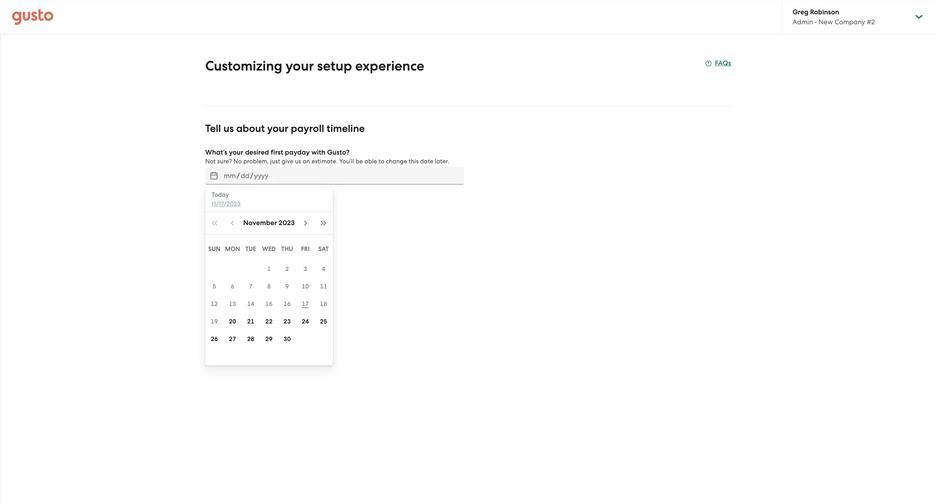 Task type: locate. For each thing, give the bounding box(es) containing it.
11
[[320, 283, 328, 290]]

27 button
[[224, 331, 242, 348]]

20
[[229, 318, 236, 325]]

1 vertical spatial your
[[267, 122, 289, 135]]

november 2023 element
[[243, 219, 295, 228]]

2 button
[[278, 260, 297, 278]]

2
[[286, 266, 289, 273]]

8 button
[[260, 278, 278, 296]]

tue
[[246, 246, 256, 253]]

1 vertical spatial us
[[295, 158, 301, 165]]

#2
[[868, 18, 876, 26]]

november
[[243, 219, 277, 227]]

robinson
[[811, 8, 840, 16]]

your for desired
[[229, 148, 244, 157]]

payroll
[[291, 122, 325, 135]]

what's your desired first payday with gusto? not sure? no problem, just give us an estimate. you'll be able to change this date later.
[[205, 148, 450, 165]]

with
[[312, 148, 326, 157]]

cell
[[315, 331, 333, 348]]

1 horizontal spatial /
[[250, 172, 254, 180]]

just
[[270, 158, 280, 165]]

24
[[302, 318, 309, 325]]

tell us about your payroll timeline
[[205, 122, 365, 135]]

us inside what's your desired first payday with gusto? not sure? no problem, just give us an estimate. you'll be able to change this date later.
[[295, 158, 301, 165]]

new
[[819, 18, 834, 26]]

3 button
[[297, 260, 315, 278]]

be
[[356, 158, 363, 165]]

25
[[320, 318, 328, 325]]

back button
[[205, 219, 240, 238]]

1 horizontal spatial us
[[295, 158, 301, 165]]

customizing your setup experience
[[205, 58, 425, 74]]

us left an
[[295, 158, 301, 165]]

wed
[[262, 246, 276, 253]]

0 vertical spatial your
[[286, 58, 314, 74]]

10
[[302, 283, 309, 290]]

sun
[[208, 246, 221, 253]]

you'll
[[340, 158, 354, 165]]

19 button
[[205, 313, 224, 331]]

your inside what's your desired first payday with gusto? not sure? no problem, just give us an estimate. you'll be able to change this date later.
[[229, 148, 244, 157]]

18
[[320, 301, 328, 308]]

faqs button
[[706, 59, 732, 68]]

20 button
[[224, 313, 242, 331]]

your up first
[[267, 122, 289, 135]]

0 horizontal spatial /
[[237, 172, 240, 180]]

an
[[303, 158, 310, 165]]

/ down no
[[237, 172, 240, 180]]

november 2023
[[243, 219, 295, 227]]

/
[[237, 172, 240, 180], [250, 172, 254, 180]]

your
[[286, 58, 314, 74], [267, 122, 289, 135], [229, 148, 244, 157]]

2 vertical spatial your
[[229, 148, 244, 157]]

23 button
[[278, 313, 297, 331]]

customizing
[[205, 58, 283, 74]]

29 button
[[260, 331, 278, 348]]

/ down problem,
[[250, 172, 254, 180]]

21
[[247, 318, 255, 325]]

11 button
[[315, 278, 333, 296]]

0 horizontal spatial us
[[224, 122, 234, 135]]

6
[[231, 283, 235, 290]]

us
[[224, 122, 234, 135], [295, 158, 301, 165]]

19
[[211, 318, 218, 325]]

2023
[[279, 219, 295, 227]]

what's
[[205, 148, 228, 157]]

to
[[379, 158, 385, 165]]

18 button
[[315, 296, 333, 313]]

fri
[[301, 246, 310, 253]]

2 / from the left
[[250, 172, 254, 180]]

company
[[835, 18, 866, 26]]

date
[[420, 158, 434, 165]]

faqs
[[716, 59, 732, 67]]

november 2023 grid
[[205, 238, 333, 366]]

your up no
[[229, 148, 244, 157]]

today
[[212, 191, 229, 199]]

23
[[284, 318, 291, 325]]

sure?
[[217, 158, 232, 165]]

6 button
[[224, 278, 242, 296]]

1 / from the left
[[237, 172, 240, 180]]

change
[[386, 158, 407, 165]]

22 button
[[260, 313, 278, 331]]

your left the setup at top left
[[286, 58, 314, 74]]

sat
[[319, 246, 329, 253]]

timeline
[[327, 122, 365, 135]]

us right 'tell'
[[224, 122, 234, 135]]

16 button
[[278, 296, 297, 313]]

4
[[322, 266, 326, 273]]

this
[[409, 158, 419, 165]]

7 button
[[242, 278, 260, 296]]



Task type: describe. For each thing, give the bounding box(es) containing it.
later.
[[435, 158, 450, 165]]

7
[[249, 283, 253, 290]]

estimate.
[[312, 158, 338, 165]]

1
[[267, 266, 271, 273]]

gusto?
[[327, 148, 350, 157]]

setup
[[317, 58, 352, 74]]

first
[[271, 148, 284, 157]]

8
[[267, 283, 271, 290]]

14 button
[[242, 296, 260, 313]]

17 button
[[297, 296, 315, 313]]

17
[[302, 301, 309, 308]]

0 vertical spatial us
[[224, 122, 234, 135]]

your for setup
[[286, 58, 314, 74]]

27
[[229, 336, 236, 343]]

home image
[[12, 9, 53, 25]]

5
[[213, 283, 216, 290]]

experience
[[356, 58, 425, 74]]

•
[[816, 18, 818, 26]]

back
[[215, 224, 231, 233]]

Day (dd) field
[[240, 170, 250, 182]]

choose date dialog
[[205, 188, 333, 366]]

12 button
[[205, 296, 224, 313]]

able
[[365, 158, 377, 165]]

28
[[247, 336, 255, 343]]

14
[[247, 301, 255, 308]]

5 button
[[205, 278, 224, 296]]

thu
[[281, 246, 293, 253]]

give
[[282, 158, 294, 165]]

22
[[266, 318, 273, 325]]

15 button
[[260, 296, 278, 313]]

13
[[229, 301, 236, 308]]

cell inside november 2023 grid
[[315, 331, 333, 348]]

9 button
[[278, 278, 297, 296]]

no
[[234, 158, 242, 165]]

about
[[236, 122, 265, 135]]

payday
[[285, 148, 310, 157]]

10 button
[[297, 278, 315, 296]]

tell
[[205, 122, 221, 135]]

30 button
[[278, 331, 297, 348]]

30
[[284, 336, 291, 343]]

problem,
[[244, 158, 269, 165]]

25 button
[[315, 313, 333, 331]]

26
[[211, 336, 218, 343]]

not
[[205, 158, 216, 165]]

21 button
[[242, 313, 260, 331]]

mon
[[225, 246, 240, 253]]

28 button
[[242, 331, 260, 348]]

admin
[[793, 18, 814, 26]]

24 button
[[297, 313, 315, 331]]

desired
[[245, 148, 269, 157]]

15
[[266, 301, 273, 308]]

16
[[284, 301, 291, 308]]

1 button
[[260, 260, 278, 278]]

Month (mm) field
[[223, 170, 237, 182]]

29
[[266, 336, 273, 343]]

13 button
[[224, 296, 242, 313]]

3
[[304, 266, 307, 273]]

Year (yyyy) field
[[254, 170, 270, 182]]

4 button
[[315, 260, 333, 278]]

greg
[[793, 8, 809, 16]]

greg robinson admin • new company #2
[[793, 8, 876, 26]]

26 button
[[205, 331, 224, 348]]

9
[[286, 283, 289, 290]]



Task type: vqa. For each thing, say whether or not it's contained in the screenshot.
No
yes



